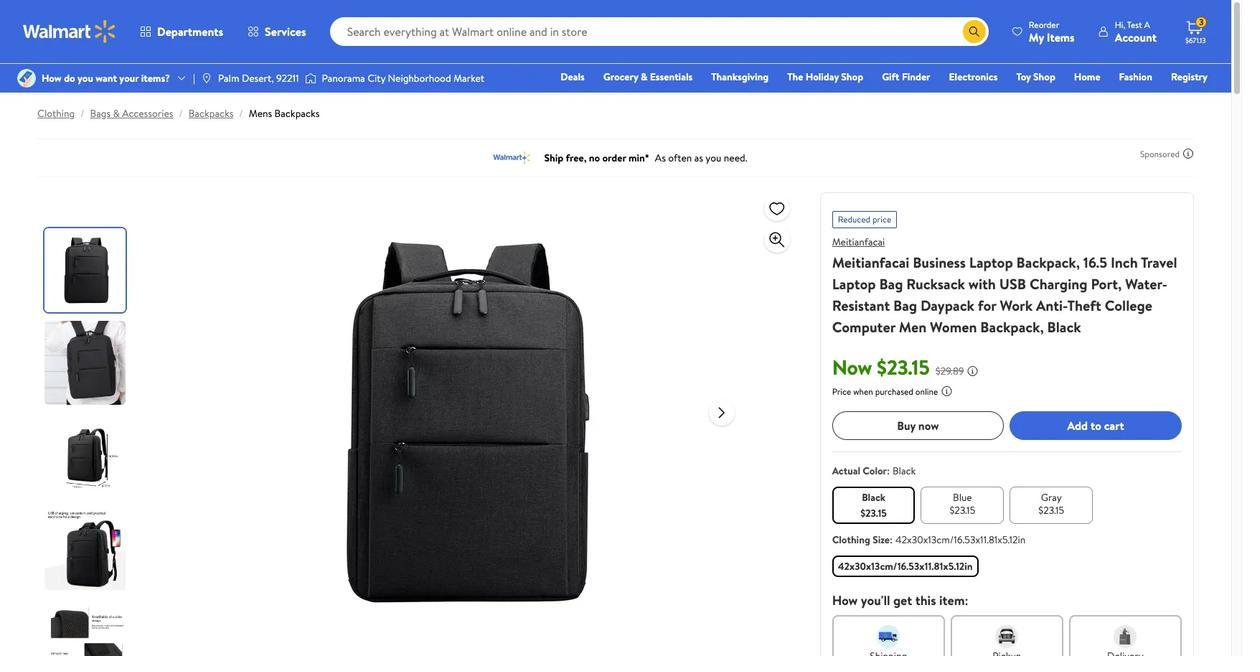 Task type: describe. For each thing, give the bounding box(es) containing it.
deals
[[561, 70, 585, 84]]

clothing for clothing / bags & accessories / backpacks / mens backpacks
[[37, 106, 75, 121]]

now $23.15
[[833, 353, 930, 381]]

meitianfacai business laptop backpack, 16.5 inch travel laptop bag rucksack with usb charging port, water-resistant bag daypack for work anti-theft college computer men women backpack, black - image 5 of 6 image
[[45, 599, 129, 656]]

 image for how
[[17, 69, 36, 88]]

learn more about strikethrough prices image
[[967, 365, 979, 377]]

1 vertical spatial bag
[[894, 296, 918, 315]]

16.5
[[1084, 253, 1108, 272]]

meitianfacai business laptop backpack, 16.5 inch travel laptop bag rucksack with usb charging port, water-resistant bag daypack for work anti-theft college computer men women backpack, black - image 2 of 6 image
[[45, 321, 129, 405]]

water-
[[1126, 274, 1168, 294]]

departments button
[[128, 14, 236, 49]]

$23.15 for now $23.15
[[877, 353, 930, 381]]

Walmart Site-Wide search field
[[330, 17, 989, 46]]

2 backpacks from the left
[[275, 106, 320, 121]]

do
[[64, 71, 75, 85]]

panorama
[[322, 71, 365, 85]]

work
[[1000, 296, 1033, 315]]

price
[[833, 386, 852, 398]]

black inside the meitianfacai meitianfacai business laptop backpack, 16.5 inch travel laptop bag rucksack with usb charging port, water- resistant bag daypack for work anti-theft college computer men women backpack, black
[[1048, 317, 1082, 337]]

intent image for delivery image
[[1115, 625, 1138, 648]]

3 $671.13
[[1186, 16, 1207, 45]]

2 meitianfacai from the top
[[833, 253, 910, 272]]

clothing size list
[[830, 553, 1185, 580]]

services button
[[236, 14, 319, 49]]

mens backpacks link
[[249, 106, 320, 121]]

reorder
[[1030, 18, 1060, 31]]

1 shop from the left
[[842, 70, 864, 84]]

holiday
[[806, 70, 839, 84]]

electronics
[[950, 70, 998, 84]]

home
[[1075, 70, 1101, 84]]

3
[[1200, 16, 1204, 28]]

item:
[[940, 592, 969, 610]]

$23.15 for black $23.15
[[861, 506, 887, 521]]

1 vertical spatial backpack,
[[981, 317, 1045, 337]]

$671.13
[[1186, 35, 1207, 45]]

port,
[[1092, 274, 1123, 294]]

test
[[1128, 18, 1143, 31]]

bags
[[90, 106, 111, 121]]

to
[[1091, 418, 1102, 434]]

add to favorites list, meitianfacai business laptop backpack, 16.5 inch travel laptop bag rucksack with usb charging port, water-resistant bag daypack for work anti-theft college computer men women backpack, black image
[[769, 199, 786, 217]]

price when purchased online
[[833, 386, 939, 398]]

Search search field
[[330, 17, 989, 46]]

buy
[[898, 418, 916, 434]]

toy shop link
[[1011, 69, 1063, 85]]

desert,
[[242, 71, 274, 85]]

sponsored
[[1141, 148, 1180, 160]]

meitianfacai link
[[833, 235, 886, 249]]

toy
[[1017, 70, 1032, 84]]

deals link
[[555, 69, 592, 85]]

now
[[919, 418, 940, 434]]

with
[[969, 274, 996, 294]]

inch
[[1111, 253, 1139, 272]]

gift finder
[[883, 70, 931, 84]]

add to cart button
[[1010, 411, 1183, 440]]

how you'll get this item:
[[833, 592, 969, 610]]

thanksgiving link
[[705, 69, 776, 85]]

theft
[[1068, 296, 1102, 315]]

one
[[1098, 90, 1120, 104]]

grocery & essentials link
[[597, 69, 700, 85]]

actual
[[833, 464, 861, 478]]

the holiday shop link
[[781, 69, 870, 85]]

account
[[1116, 29, 1157, 45]]

how for how do you want your items?
[[42, 71, 62, 85]]

palm desert, 92211
[[218, 71, 299, 85]]

want
[[96, 71, 117, 85]]

the holiday shop
[[788, 70, 864, 84]]

price
[[873, 213, 892, 225]]

college
[[1105, 296, 1153, 315]]

size
[[873, 533, 890, 547]]

buy now button
[[833, 411, 1005, 440]]

departments
[[157, 24, 223, 39]]

clothing for clothing size : 42x30x13cm/16.53x11.81x5.12in
[[833, 533, 871, 547]]

anti-
[[1037, 296, 1068, 315]]

bags & accessories link
[[90, 106, 173, 121]]

blue
[[954, 490, 973, 505]]

search icon image
[[969, 26, 981, 37]]

next media item image
[[714, 404, 731, 421]]

1 / from the left
[[81, 106, 84, 121]]

hi,
[[1116, 18, 1126, 31]]

market
[[454, 71, 485, 85]]

grocery
[[604, 70, 639, 84]]

black inside "black $23.15"
[[862, 490, 886, 505]]

reduced
[[838, 213, 871, 225]]

this
[[916, 592, 937, 610]]

blue $23.15
[[950, 490, 976, 518]]

black $23.15
[[861, 490, 887, 521]]

essentials
[[650, 70, 693, 84]]

42x30x13cm/16.53x11.81x5.12in inside button
[[838, 559, 973, 574]]

intent image for pickup image
[[996, 625, 1019, 648]]



Task type: vqa. For each thing, say whether or not it's contained in the screenshot.
Account
yes



Task type: locate. For each thing, give the bounding box(es) containing it.
1 vertical spatial &
[[113, 106, 120, 121]]

backpack, down work on the right of page
[[981, 317, 1045, 337]]

grocery & essentials
[[604, 70, 693, 84]]

1 horizontal spatial &
[[641, 70, 648, 84]]

backpacks down '|'
[[189, 106, 234, 121]]

rucksack
[[907, 274, 966, 294]]

ad disclaimer and feedback for skylinedisplayad image
[[1183, 148, 1195, 159]]

clothing left size
[[833, 533, 871, 547]]

2 horizontal spatial /
[[239, 106, 243, 121]]

when
[[854, 386, 874, 398]]

0 vertical spatial &
[[641, 70, 648, 84]]

0 vertical spatial laptop
[[970, 253, 1014, 272]]

buy now
[[898, 418, 940, 434]]

1 vertical spatial 42x30x13cm/16.53x11.81x5.12in
[[838, 559, 973, 574]]

0 vertical spatial meitianfacai
[[833, 235, 886, 249]]

meitianfacai business laptop backpack, 16.5 inch travel laptop bag rucksack with usb charging port, water-resistant bag daypack for work anti-theft college computer men women backpack, black - image 4 of 6 image
[[45, 506, 129, 590]]

0 vertical spatial bag
[[880, 274, 904, 294]]

how for how you'll get this item:
[[833, 592, 858, 610]]

thanksgiving
[[712, 70, 769, 84]]

daypack
[[921, 296, 975, 315]]

meitianfacai down reduced
[[833, 235, 886, 249]]

0 horizontal spatial backpacks
[[189, 106, 234, 121]]

 image right '|'
[[201, 73, 212, 84]]

walmart image
[[23, 20, 116, 43]]

2 / from the left
[[179, 106, 183, 121]]

$23.15 for gray $23.15
[[1039, 503, 1065, 518]]

how do you want your items?
[[42, 71, 170, 85]]

/ left backpacks link on the left top
[[179, 106, 183, 121]]

$29.89
[[936, 364, 965, 378]]

0 vertical spatial 42x30x13cm/16.53x11.81x5.12in
[[896, 533, 1026, 547]]

& right bags
[[113, 106, 120, 121]]

0 vertical spatial black
[[1048, 317, 1082, 337]]

 image for palm
[[201, 73, 212, 84]]

0 vertical spatial clothing
[[37, 106, 75, 121]]

backpacks link
[[189, 106, 234, 121]]

clothing down do
[[37, 106, 75, 121]]

items
[[1047, 29, 1075, 45]]

travel
[[1142, 253, 1178, 272]]

1 horizontal spatial laptop
[[970, 253, 1014, 272]]

0 horizontal spatial &
[[113, 106, 120, 121]]

$23.15 up size
[[861, 506, 887, 521]]

home link
[[1068, 69, 1108, 85]]

3 / from the left
[[239, 106, 243, 121]]

1 vertical spatial laptop
[[833, 274, 876, 294]]

bag
[[880, 274, 904, 294], [894, 296, 918, 315]]

gift finder link
[[876, 69, 937, 85]]

0 horizontal spatial laptop
[[833, 274, 876, 294]]

 image
[[305, 71, 316, 85]]

black down anti-
[[1048, 317, 1082, 337]]

services
[[265, 24, 306, 39]]

zoom image modal image
[[769, 231, 786, 248]]

1 horizontal spatial black
[[893, 464, 916, 478]]

meitianfacai business laptop backpack, 16.5 inch travel laptop bag rucksack with usb charging port, water-resistant bag daypack for work anti-theft college computer men women backpack, black image
[[238, 192, 698, 652]]

meitianfacai down 'meitianfacai' link
[[833, 253, 910, 272]]

neighborhood
[[388, 71, 451, 85]]

shop right "holiday" on the right of page
[[842, 70, 864, 84]]

$23.15 up clothing size list
[[1039, 503, 1065, 518]]

clothing
[[37, 106, 75, 121], [833, 533, 871, 547]]

42x30x13cm/16.53x11.81x5.12in up get
[[838, 559, 973, 574]]

0 horizontal spatial /
[[81, 106, 84, 121]]

palm
[[218, 71, 239, 85]]

reorder my items
[[1030, 18, 1075, 45]]

toy shop
[[1017, 70, 1056, 84]]

1 vertical spatial black
[[893, 464, 916, 478]]

2 shop from the left
[[1034, 70, 1056, 84]]

walmart+
[[1166, 90, 1208, 104]]

the
[[788, 70, 804, 84]]

42x30x13cm/16.53x11.81x5.12in down "blue $23.15"
[[896, 533, 1026, 547]]

you'll
[[861, 592, 891, 610]]

$23.15
[[877, 353, 930, 381], [950, 503, 976, 518], [1039, 503, 1065, 518], [861, 506, 887, 521]]

: for clothing size
[[890, 533, 893, 547]]

0 horizontal spatial  image
[[17, 69, 36, 88]]

how left you'll
[[833, 592, 858, 610]]

$23.15 for blue $23.15
[[950, 503, 976, 518]]

bag up men
[[894, 296, 918, 315]]

0 horizontal spatial how
[[42, 71, 62, 85]]

your
[[119, 71, 139, 85]]

gray $23.15
[[1039, 490, 1065, 518]]

: for actual color
[[887, 464, 890, 478]]

electronics link
[[943, 69, 1005, 85]]

color
[[863, 464, 887, 478]]

92211
[[276, 71, 299, 85]]

accessories
[[122, 106, 173, 121]]

1 horizontal spatial backpacks
[[275, 106, 320, 121]]

registry link
[[1165, 69, 1215, 85]]

now
[[833, 353, 873, 381]]

fashion
[[1120, 70, 1153, 84]]

1 vertical spatial how
[[833, 592, 858, 610]]

backpacks down 92211
[[275, 106, 320, 121]]

0 vertical spatial how
[[42, 71, 62, 85]]

laptop
[[970, 253, 1014, 272], [833, 274, 876, 294]]

gray
[[1042, 490, 1062, 505]]

meitianfacai business laptop backpack, 16.5 inch travel laptop bag rucksack with usb charging port, water-resistant bag daypack for work anti-theft college computer men women backpack, black - image 1 of 6 image
[[45, 228, 129, 312]]

online
[[916, 386, 939, 398]]

/ left bags
[[81, 106, 84, 121]]

shop right toy
[[1034, 70, 1056, 84]]

1 horizontal spatial how
[[833, 592, 858, 610]]

/
[[81, 106, 84, 121], [179, 106, 183, 121], [239, 106, 243, 121]]

1 vertical spatial meitianfacai
[[833, 253, 910, 272]]

0 horizontal spatial clothing
[[37, 106, 75, 121]]

& inside 'link'
[[641, 70, 648, 84]]

1 vertical spatial :
[[890, 533, 893, 547]]

2 vertical spatial black
[[862, 490, 886, 505]]

my
[[1030, 29, 1045, 45]]

intent image for shipping image
[[878, 625, 901, 648]]

add to cart
[[1068, 418, 1125, 434]]

&
[[641, 70, 648, 84], [113, 106, 120, 121]]

get
[[894, 592, 913, 610]]

actual color list
[[830, 484, 1185, 527]]

a
[[1145, 18, 1151, 31]]

backpack,
[[1017, 253, 1081, 272], [981, 317, 1045, 337]]

how left do
[[42, 71, 62, 85]]

0 vertical spatial :
[[887, 464, 890, 478]]

$23.15 up the clothing size : 42x30x13cm/16.53x11.81x5.12in
[[950, 503, 976, 518]]

reduced price
[[838, 213, 892, 225]]

actual color : black
[[833, 464, 916, 478]]

& right grocery
[[641, 70, 648, 84]]

1 horizontal spatial /
[[179, 106, 183, 121]]

1 horizontal spatial shop
[[1034, 70, 1056, 84]]

clothing size : 42x30x13cm/16.53x11.81x5.12in
[[833, 533, 1026, 547]]

black down the actual color : black
[[862, 490, 886, 505]]

0 horizontal spatial shop
[[842, 70, 864, 84]]

/ left mens
[[239, 106, 243, 121]]

|
[[193, 71, 195, 85]]

panorama city neighborhood market
[[322, 71, 485, 85]]

purchased
[[876, 386, 914, 398]]

legal information image
[[942, 386, 953, 397]]

items?
[[141, 71, 170, 85]]

1 vertical spatial clothing
[[833, 533, 871, 547]]

clothing / bags & accessories / backpacks / mens backpacks
[[37, 106, 320, 121]]

cart
[[1105, 418, 1125, 434]]

backpack, up charging
[[1017, 253, 1081, 272]]

meitianfacai meitianfacai business laptop backpack, 16.5 inch travel laptop bag rucksack with usb charging port, water- resistant bag daypack for work anti-theft college computer men women backpack, black
[[833, 235, 1178, 337]]

business
[[913, 253, 966, 272]]

add
[[1068, 418, 1089, 434]]

one debit link
[[1092, 89, 1153, 105]]

bag up resistant
[[880, 274, 904, 294]]

black right color
[[893, 464, 916, 478]]

clothing link
[[37, 106, 75, 121]]

men
[[899, 317, 927, 337]]

debit
[[1122, 90, 1147, 104]]

city
[[368, 71, 386, 85]]

42x30x13cm/16.53x11.81x5.12in
[[896, 533, 1026, 547], [838, 559, 973, 574]]

laptop up resistant
[[833, 274, 876, 294]]

0 vertical spatial backpack,
[[1017, 253, 1081, 272]]

women
[[931, 317, 978, 337]]

resistant
[[833, 296, 891, 315]]

1 horizontal spatial clothing
[[833, 533, 871, 547]]

0 horizontal spatial black
[[862, 490, 886, 505]]

42x30x13cm/16.53x11.81x5.12in button
[[833, 556, 979, 577]]

usb
[[1000, 274, 1027, 294]]

$23.15 up purchased
[[877, 353, 930, 381]]

: up 42x30x13cm/16.53x11.81x5.12in button
[[890, 533, 893, 547]]

meitianfacai business laptop backpack, 16.5 inch travel laptop bag rucksack with usb charging port, water-resistant bag daypack for work anti-theft college computer men women backpack, black - image 3 of 6 image
[[45, 414, 129, 498]]

 image left do
[[17, 69, 36, 88]]

1 backpacks from the left
[[189, 106, 234, 121]]

: right the "actual"
[[887, 464, 890, 478]]

 image
[[17, 69, 36, 88], [201, 73, 212, 84]]

1 horizontal spatial  image
[[201, 73, 212, 84]]

finder
[[903, 70, 931, 84]]

1 meitianfacai from the top
[[833, 235, 886, 249]]

laptop up with
[[970, 253, 1014, 272]]

registry one debit
[[1098, 70, 1208, 104]]

2 horizontal spatial black
[[1048, 317, 1082, 337]]



